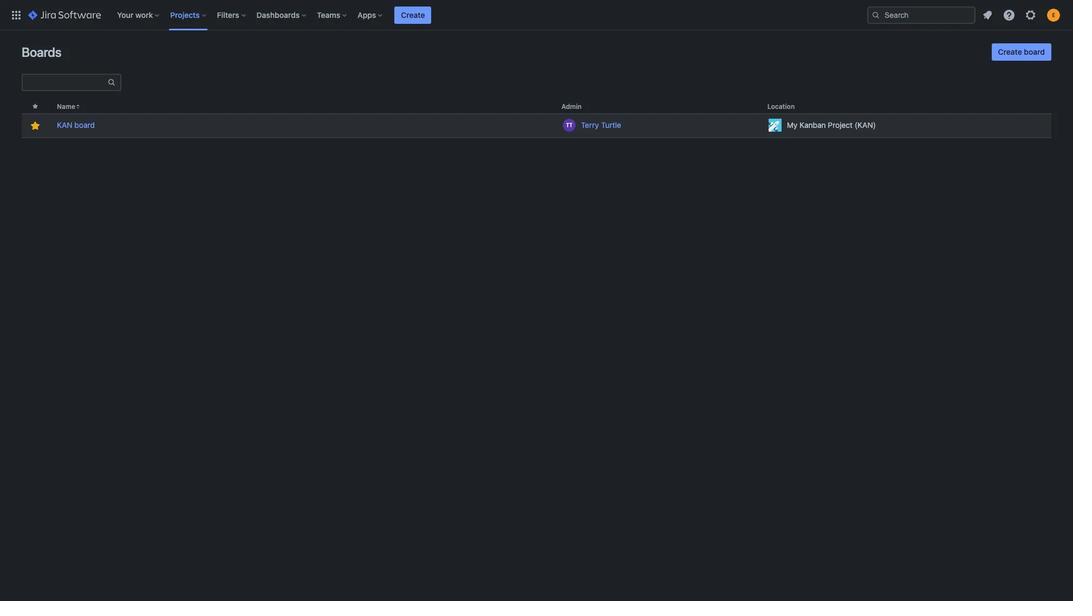 Task type: locate. For each thing, give the bounding box(es) containing it.
boards
[[22, 44, 62, 60]]

1 horizontal spatial board
[[1025, 47, 1046, 56]]

terry turtle
[[581, 120, 622, 130]]

1 vertical spatial board
[[74, 120, 95, 130]]

teams
[[317, 10, 341, 19]]

0 vertical spatial board
[[1025, 47, 1046, 56]]

board down settings 'icon'
[[1025, 47, 1046, 56]]

1 horizontal spatial create
[[999, 47, 1023, 56]]

boards details element
[[22, 100, 1052, 138]]

jira software image
[[28, 8, 101, 21], [28, 8, 101, 21]]

board right the kan
[[74, 120, 95, 130]]

create board button
[[992, 43, 1052, 61]]

kan
[[57, 120, 72, 130]]

board for kan board
[[74, 120, 95, 130]]

your work button
[[114, 6, 164, 24]]

my kanban project (kan)
[[788, 120, 877, 130]]

projects
[[170, 10, 200, 19]]

board
[[1025, 47, 1046, 56], [74, 120, 95, 130]]

0 horizontal spatial board
[[74, 120, 95, 130]]

dashboards
[[257, 10, 300, 19]]

0 vertical spatial create
[[401, 10, 425, 19]]

appswitcher icon image
[[10, 8, 23, 21]]

create
[[401, 10, 425, 19], [999, 47, 1023, 56]]

dashboards button
[[253, 6, 311, 24]]

banner
[[0, 0, 1074, 30]]

projects button
[[167, 6, 211, 24]]

location
[[768, 102, 795, 111]]

create inside 'button'
[[401, 10, 425, 19]]

project
[[829, 120, 853, 130]]

1 vertical spatial create
[[999, 47, 1023, 56]]

create down help image
[[999, 47, 1023, 56]]

create inside create board button
[[999, 47, 1023, 56]]

0 horizontal spatial create
[[401, 10, 425, 19]]

apps
[[358, 10, 376, 19]]

your work
[[117, 10, 153, 19]]

terry turtle link
[[562, 118, 759, 133]]

your
[[117, 10, 134, 19]]

banner containing your work
[[0, 0, 1074, 30]]

create right apps popup button at the top of the page
[[401, 10, 425, 19]]

primary element
[[7, 0, 868, 30]]

kanban
[[800, 120, 827, 130]]

star kan board image
[[28, 119, 41, 132]]

None text field
[[23, 75, 107, 90]]

apps button
[[355, 6, 387, 24]]

board inside button
[[1025, 47, 1046, 56]]

help image
[[1004, 8, 1017, 21]]



Task type: vqa. For each thing, say whether or not it's contained in the screenshot.
rightmost list item
no



Task type: describe. For each thing, give the bounding box(es) containing it.
your profile and settings image
[[1048, 8, 1061, 21]]

kan board link
[[57, 120, 95, 131]]

search image
[[872, 11, 881, 19]]

settings image
[[1025, 8, 1038, 21]]

Search field
[[868, 6, 976, 24]]

turtle
[[602, 120, 622, 130]]

filters
[[217, 10, 239, 19]]

create button
[[395, 6, 432, 24]]

kan board
[[57, 120, 95, 130]]

create for create board
[[999, 47, 1023, 56]]

work
[[136, 10, 153, 19]]

create for create
[[401, 10, 425, 19]]

terry
[[581, 120, 599, 130]]

teams button
[[314, 6, 351, 24]]

filters button
[[214, 6, 250, 24]]

board for create board
[[1025, 47, 1046, 56]]

notifications image
[[982, 8, 995, 21]]

(kan)
[[855, 120, 877, 130]]

create board
[[999, 47, 1046, 56]]

name button
[[57, 102, 75, 111]]

my
[[788, 120, 798, 130]]

name
[[57, 102, 75, 111]]

admin
[[562, 102, 582, 111]]



